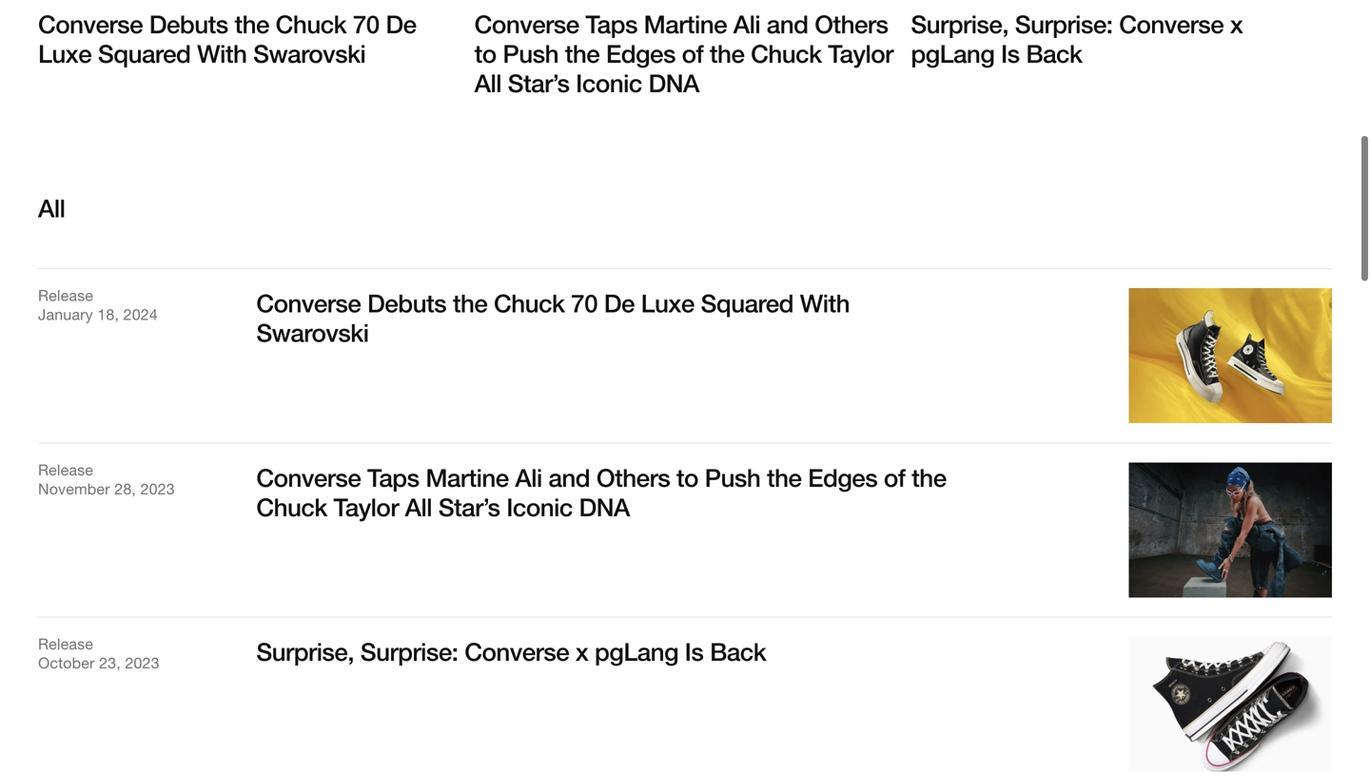 Task type: describe. For each thing, give the bounding box(es) containing it.
0 horizontal spatial star's
[[438, 493, 500, 522]]

october
[[38, 655, 95, 672]]

0 vertical spatial luxe
[[38, 39, 92, 68]]

back inside surprise, surprise: converse x pglang is back
[[1026, 39, 1083, 68]]

0 horizontal spatial surprise, surprise: converse x pglang is back
[[256, 637, 766, 667]]

1 vertical spatial back
[[710, 637, 766, 667]]

1 vertical spatial converse taps martine ali and others to push the edges of the chuck taylor all star's iconic dna
[[256, 463, 947, 522]]

28,
[[114, 480, 136, 498]]

1 horizontal spatial push
[[705, 463, 761, 492]]

1 horizontal spatial all
[[405, 493, 432, 522]]

1 vertical spatial converse debuts the chuck 70 de luxe squared with swarovski
[[256, 288, 850, 348]]

0 vertical spatial taps
[[586, 9, 638, 38]]

dna inside converse taps martine ali and others to push the edges of the chuck taylor all star's iconic dna link
[[649, 68, 699, 98]]

1 horizontal spatial luxe
[[641, 288, 695, 318]]

converse inside surprise, surprise: converse x pglang is back link
[[1120, 9, 1224, 38]]

1 vertical spatial all
[[38, 193, 65, 223]]

0 vertical spatial ali
[[734, 9, 761, 38]]

1 vertical spatial squared
[[701, 288, 794, 318]]

0 horizontal spatial push
[[503, 39, 559, 68]]

1 vertical spatial with
[[800, 288, 850, 318]]

release for converse taps martine ali and others to push the edges of the chuck taylor all star's iconic dna
[[38, 461, 93, 479]]

0 vertical spatial to
[[475, 39, 497, 68]]

0 vertical spatial and
[[767, 9, 809, 38]]

0 horizontal spatial pglang
[[595, 637, 679, 667]]

2024
[[123, 306, 158, 324]]

0 vertical spatial edges
[[606, 39, 676, 68]]

0 horizontal spatial surprise:
[[361, 637, 458, 667]]

2023 for converse
[[140, 480, 175, 498]]

1 vertical spatial iconic
[[507, 493, 573, 522]]

1 vertical spatial de
[[604, 288, 635, 318]]

1 vertical spatial others
[[597, 463, 670, 492]]

1 horizontal spatial others
[[815, 9, 889, 38]]

converse debuts the chuck 70 de luxe squared with swarovski link
[[38, 0, 459, 68]]

0 horizontal spatial debuts
[[149, 9, 228, 38]]

1 horizontal spatial 70
[[571, 288, 598, 318]]

0 vertical spatial martine
[[644, 9, 727, 38]]

0 horizontal spatial surprise,
[[256, 637, 354, 667]]

0 vertical spatial swarovski
[[253, 39, 366, 68]]

0 vertical spatial 70
[[353, 9, 379, 38]]

0 vertical spatial surprise,
[[911, 9, 1009, 38]]

1 horizontal spatial edges
[[808, 463, 878, 492]]

2023 for surprise,
[[125, 655, 160, 672]]

1 vertical spatial taylor
[[334, 493, 399, 522]]

0 vertical spatial of
[[682, 39, 704, 68]]

1 vertical spatial taps
[[367, 463, 419, 492]]



Task type: locate. For each thing, give the bounding box(es) containing it.
3 release from the top
[[38, 636, 93, 653]]

surprise,
[[911, 9, 1009, 38], [256, 637, 354, 667]]

release for converse debuts the chuck 70 de luxe squared with swarovski
[[38, 287, 93, 305]]

1 horizontal spatial surprise, surprise: converse x pglang is back
[[911, 9, 1243, 68]]

0 horizontal spatial others
[[597, 463, 670, 492]]

2023 inside release october 23, 2023
[[125, 655, 160, 672]]

0 horizontal spatial of
[[682, 39, 704, 68]]

taylor
[[828, 39, 894, 68], [334, 493, 399, 522]]

converse chuck 70 de luxe squared image
[[1130, 288, 1333, 424]]

january
[[38, 306, 93, 324]]

1 horizontal spatial taylor
[[828, 39, 894, 68]]

1 vertical spatial debuts
[[367, 288, 447, 318]]

chuck
[[276, 9, 347, 38], [751, 39, 822, 68], [494, 288, 565, 318], [256, 493, 327, 522]]

2023
[[140, 480, 175, 498], [125, 655, 160, 672]]

0 horizontal spatial all
[[38, 193, 65, 223]]

release inside release january 18, 2024
[[38, 287, 93, 305]]

0 horizontal spatial is
[[685, 637, 704, 667]]

star's
[[508, 68, 570, 98], [438, 493, 500, 522]]

debuts
[[149, 9, 228, 38], [367, 288, 447, 318]]

converse inside converse taps martine ali and others to push the edges of the chuck taylor all star's iconic dna link
[[475, 9, 579, 38]]

1 horizontal spatial martine
[[644, 9, 727, 38]]

iconic
[[576, 68, 642, 98], [507, 493, 573, 522]]

surprise, surprise: converse x pglang is back link
[[911, 0, 1333, 68]]

18,
[[97, 306, 119, 324]]

0 vertical spatial release
[[38, 287, 93, 305]]

pglang inside surprise, surprise: converse x pglang is back
[[911, 39, 995, 68]]

1 vertical spatial x
[[576, 637, 589, 667]]

to
[[475, 39, 497, 68], [677, 463, 699, 492]]

1 vertical spatial swarovski
[[256, 318, 369, 348]]

1 vertical spatial ali
[[515, 463, 542, 492]]

2 horizontal spatial all
[[475, 68, 502, 98]]

23,
[[99, 655, 121, 672]]

release inside release october 23, 2023
[[38, 636, 93, 653]]

back
[[1026, 39, 1083, 68], [710, 637, 766, 667]]

surprise:
[[1015, 9, 1113, 38], [361, 637, 458, 667]]

converse inside converse debuts the chuck 70 de luxe squared with swarovski link
[[38, 9, 143, 38]]

1 vertical spatial surprise, surprise: converse x pglang is back
[[256, 637, 766, 667]]

0 horizontal spatial taps
[[367, 463, 419, 492]]

1 vertical spatial release
[[38, 461, 93, 479]]

1 horizontal spatial is
[[1001, 39, 1020, 68]]

1 horizontal spatial back
[[1026, 39, 1083, 68]]

0 vertical spatial converse debuts the chuck 70 de luxe squared with swarovski
[[38, 9, 417, 68]]

1 vertical spatial 70
[[571, 288, 598, 318]]

0 vertical spatial surprise:
[[1015, 9, 1113, 38]]

dna
[[649, 68, 699, 98], [579, 493, 630, 522]]

1 horizontal spatial taps
[[586, 9, 638, 38]]

0 vertical spatial taylor
[[828, 39, 894, 68]]

0 horizontal spatial taylor
[[334, 493, 399, 522]]

0 horizontal spatial ali
[[515, 463, 542, 492]]

0 vertical spatial push
[[503, 39, 559, 68]]

1 release from the top
[[38, 287, 93, 305]]

release up the january
[[38, 287, 93, 305]]

converse taps martine ali and others to push the edges of the chuck taylor all star's iconic dna
[[475, 9, 894, 98], [256, 463, 947, 522]]

0 horizontal spatial and
[[549, 463, 590, 492]]

ali
[[734, 9, 761, 38], [515, 463, 542, 492]]

0 vertical spatial with
[[197, 39, 247, 68]]

1 vertical spatial surprise,
[[256, 637, 354, 667]]

0 horizontal spatial squared
[[98, 39, 191, 68]]

release november 28, 2023
[[38, 461, 175, 498]]

squared
[[98, 39, 191, 68], [701, 288, 794, 318]]

1 vertical spatial is
[[685, 637, 704, 667]]

0 vertical spatial pglang
[[911, 39, 995, 68]]

0 vertical spatial surprise, surprise: converse x pglang is back
[[911, 9, 1243, 68]]

2023 right 23,
[[125, 655, 160, 672]]

release up "october" on the bottom left
[[38, 636, 93, 653]]

70
[[353, 9, 379, 38], [571, 288, 598, 318]]

0 horizontal spatial to
[[475, 39, 497, 68]]

1 horizontal spatial to
[[677, 463, 699, 492]]

converse x martine ali image
[[1130, 463, 1333, 598]]

surprise, surprise: converse x pglang is back
[[911, 9, 1243, 68], [256, 637, 766, 667]]

release january 18, 2024
[[38, 287, 158, 324]]

with
[[197, 39, 247, 68], [800, 288, 850, 318]]

0 horizontal spatial dna
[[579, 493, 630, 522]]

converse debuts the chuck 70 de luxe squared with swarovski inside converse debuts the chuck 70 de luxe squared with swarovski link
[[38, 9, 417, 68]]

de
[[386, 9, 417, 38], [604, 288, 635, 318]]

converse debuts the chuck 70 de luxe squared with swarovski
[[38, 9, 417, 68], [256, 288, 850, 348]]

1 horizontal spatial debuts
[[367, 288, 447, 318]]

release october 23, 2023
[[38, 636, 160, 672]]

1 horizontal spatial of
[[884, 463, 906, 492]]

1 horizontal spatial surprise:
[[1015, 9, 1113, 38]]

of
[[682, 39, 704, 68], [884, 463, 906, 492]]

push
[[503, 39, 559, 68], [705, 463, 761, 492]]

0 vertical spatial all
[[475, 68, 502, 98]]

1 vertical spatial dna
[[579, 493, 630, 522]]

release up "november"
[[38, 461, 93, 479]]

0 vertical spatial others
[[815, 9, 889, 38]]

luxe
[[38, 39, 92, 68], [641, 288, 695, 318]]

0 horizontal spatial de
[[386, 9, 417, 38]]

0 vertical spatial star's
[[508, 68, 570, 98]]

1 horizontal spatial x
[[1231, 9, 1243, 38]]

0 horizontal spatial iconic
[[507, 493, 573, 522]]

1 vertical spatial and
[[549, 463, 590, 492]]

the
[[235, 9, 269, 38], [565, 39, 600, 68], [710, 39, 745, 68], [453, 288, 488, 318], [767, 463, 802, 492], [912, 463, 947, 492]]

2 vertical spatial all
[[405, 493, 432, 522]]

is
[[1001, 39, 1020, 68], [685, 637, 704, 667]]

0 horizontal spatial with
[[197, 39, 247, 68]]

2023 right 28,
[[140, 480, 175, 498]]

all
[[475, 68, 502, 98], [38, 193, 65, 223], [405, 493, 432, 522]]

swarovski
[[253, 39, 366, 68], [256, 318, 369, 348]]

0 vertical spatial iconic
[[576, 68, 642, 98]]

and
[[767, 9, 809, 38], [549, 463, 590, 492]]

1 vertical spatial push
[[705, 463, 761, 492]]

1 vertical spatial star's
[[438, 493, 500, 522]]

others
[[815, 9, 889, 38], [597, 463, 670, 492]]

november
[[38, 480, 110, 498]]

0 vertical spatial squared
[[98, 39, 191, 68]]

0 horizontal spatial luxe
[[38, 39, 92, 68]]

release inside release november 28, 2023
[[38, 461, 93, 479]]

x
[[1231, 9, 1243, 38], [576, 637, 589, 667]]

martine
[[644, 9, 727, 38], [426, 463, 509, 492]]

release
[[38, 287, 93, 305], [38, 461, 93, 479], [38, 636, 93, 653]]

0 vertical spatial dna
[[649, 68, 699, 98]]

0 horizontal spatial back
[[710, 637, 766, 667]]

0 vertical spatial x
[[1231, 9, 1243, 38]]

0 horizontal spatial x
[[576, 637, 589, 667]]

1 vertical spatial edges
[[808, 463, 878, 492]]

1 horizontal spatial star's
[[508, 68, 570, 98]]

1 horizontal spatial with
[[800, 288, 850, 318]]

taps
[[586, 9, 638, 38], [367, 463, 419, 492]]

2 vertical spatial release
[[38, 636, 93, 653]]

1 horizontal spatial de
[[604, 288, 635, 318]]

0 vertical spatial converse taps martine ali and others to push the edges of the chuck taylor all star's iconic dna
[[475, 9, 894, 98]]

1 vertical spatial 2023
[[125, 655, 160, 672]]

converse taps martine ali and others to push the edges of the chuck taylor all star's iconic dna link
[[475, 0, 896, 98]]

1 vertical spatial to
[[677, 463, 699, 492]]

1 horizontal spatial dna
[[649, 68, 699, 98]]

1 vertical spatial of
[[884, 463, 906, 492]]

1 horizontal spatial iconic
[[576, 68, 642, 98]]

release for surprise, surprise: converse x pglang is back
[[38, 636, 93, 653]]

2023 inside release november 28, 2023
[[140, 480, 175, 498]]

0 vertical spatial debuts
[[149, 9, 228, 38]]

converse
[[38, 9, 143, 38], [475, 9, 579, 38], [1120, 9, 1224, 38], [256, 288, 361, 318], [256, 463, 361, 492], [465, 637, 569, 667]]

1 vertical spatial pglang
[[595, 637, 679, 667]]

0 horizontal spatial martine
[[426, 463, 509, 492]]

2 release from the top
[[38, 461, 93, 479]]

edges
[[606, 39, 676, 68], [808, 463, 878, 492]]

pglang
[[911, 39, 995, 68], [595, 637, 679, 667]]

1 horizontal spatial and
[[767, 9, 809, 38]]

0 vertical spatial de
[[386, 9, 417, 38]]

1 vertical spatial surprise:
[[361, 637, 458, 667]]



Task type: vqa. For each thing, say whether or not it's contained in the screenshot.
28,
yes



